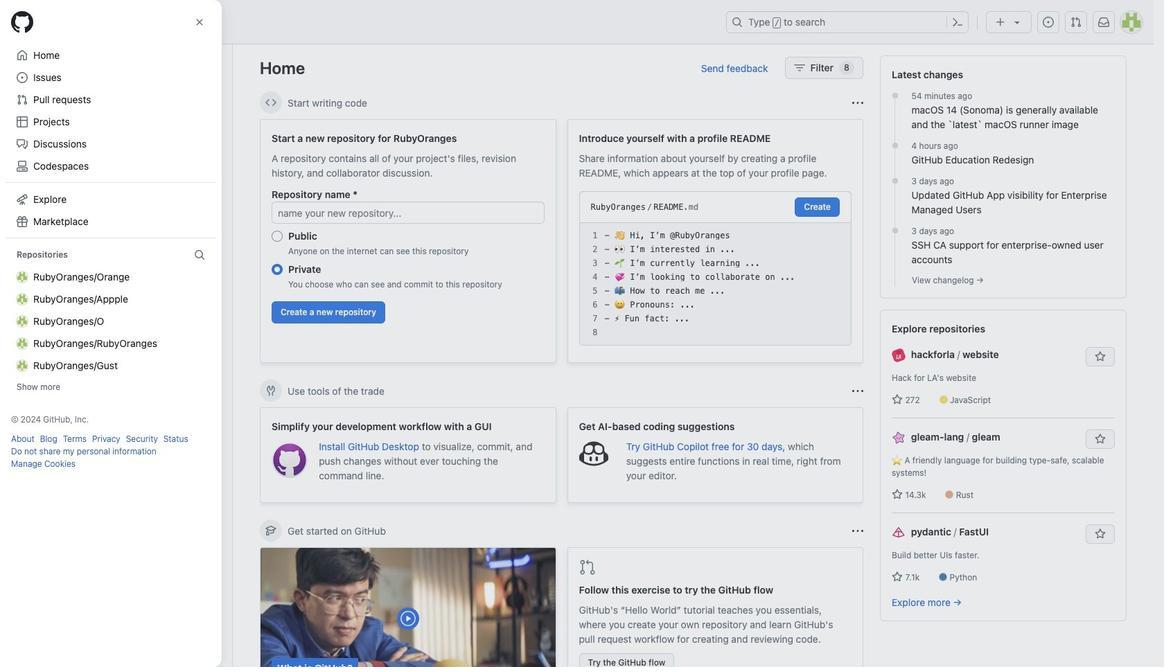 Task type: describe. For each thing, give the bounding box(es) containing it.
account element
[[0, 44, 233, 668]]

3 dot fill image from the top
[[890, 175, 901, 186]]

command palette image
[[953, 17, 964, 28]]

star image
[[892, 489, 903, 501]]

explore element
[[880, 55, 1127, 668]]

triangle down image
[[1012, 17, 1023, 28]]

plus image
[[996, 17, 1007, 28]]



Task type: locate. For each thing, give the bounding box(es) containing it.
0 vertical spatial star image
[[892, 394, 903, 406]]

notifications image
[[1099, 17, 1110, 28]]

star image
[[892, 394, 903, 406], [892, 572, 903, 583]]

issue opened image
[[1043, 17, 1054, 28]]

0 vertical spatial dot fill image
[[890, 90, 901, 101]]

2 dot fill image from the top
[[890, 140, 901, 151]]

dot fill image
[[890, 90, 901, 101], [890, 140, 901, 151], [890, 175, 901, 186]]

1 star image from the top
[[892, 394, 903, 406]]

dot fill image
[[890, 225, 901, 236]]

git pull request image
[[1071, 17, 1082, 28]]

1 vertical spatial star image
[[892, 572, 903, 583]]

2 star image from the top
[[892, 572, 903, 583]]

explore repositories navigation
[[880, 310, 1127, 622]]

2 vertical spatial dot fill image
[[890, 175, 901, 186]]

1 vertical spatial dot fill image
[[890, 140, 901, 151]]

1 dot fill image from the top
[[890, 90, 901, 101]]



Task type: vqa. For each thing, say whether or not it's contained in the screenshot.
the bottom star icon
yes



